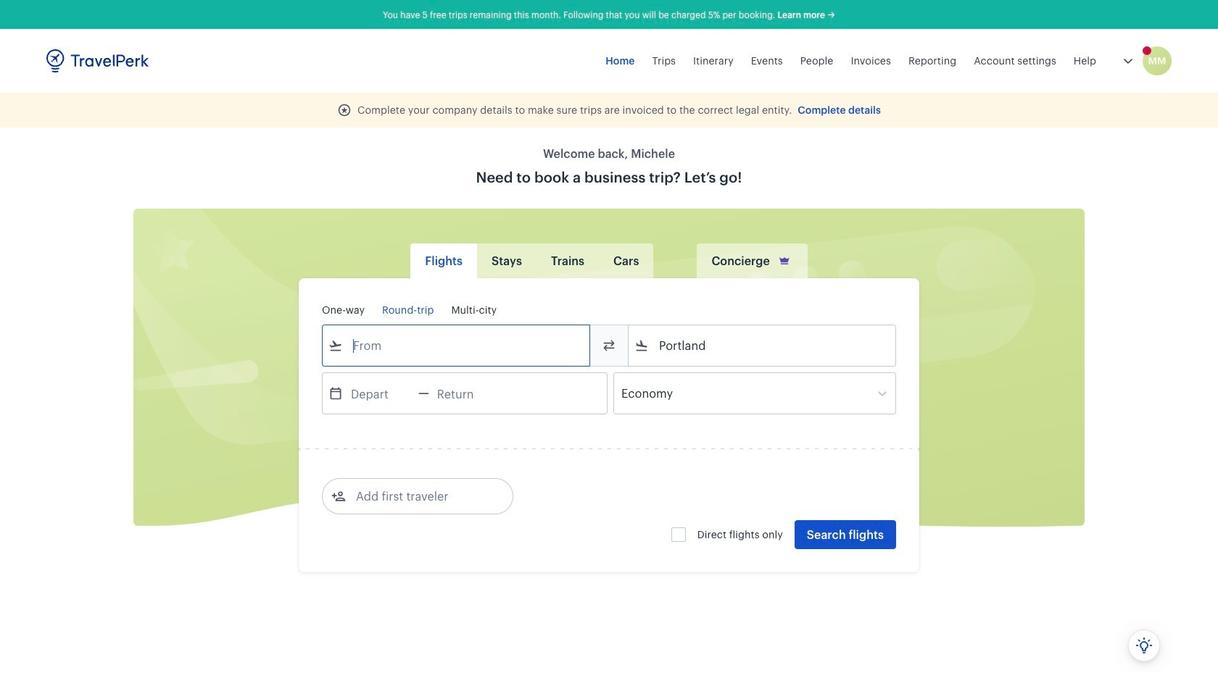 Task type: describe. For each thing, give the bounding box(es) containing it.
Depart text field
[[343, 374, 419, 414]]



Task type: locate. For each thing, give the bounding box(es) containing it.
To search field
[[649, 334, 877, 358]]

From search field
[[343, 334, 571, 358]]

Return text field
[[429, 374, 505, 414]]

Add first traveler search field
[[346, 485, 497, 509]]



Task type: vqa. For each thing, say whether or not it's contained in the screenshot.
To search box
yes



